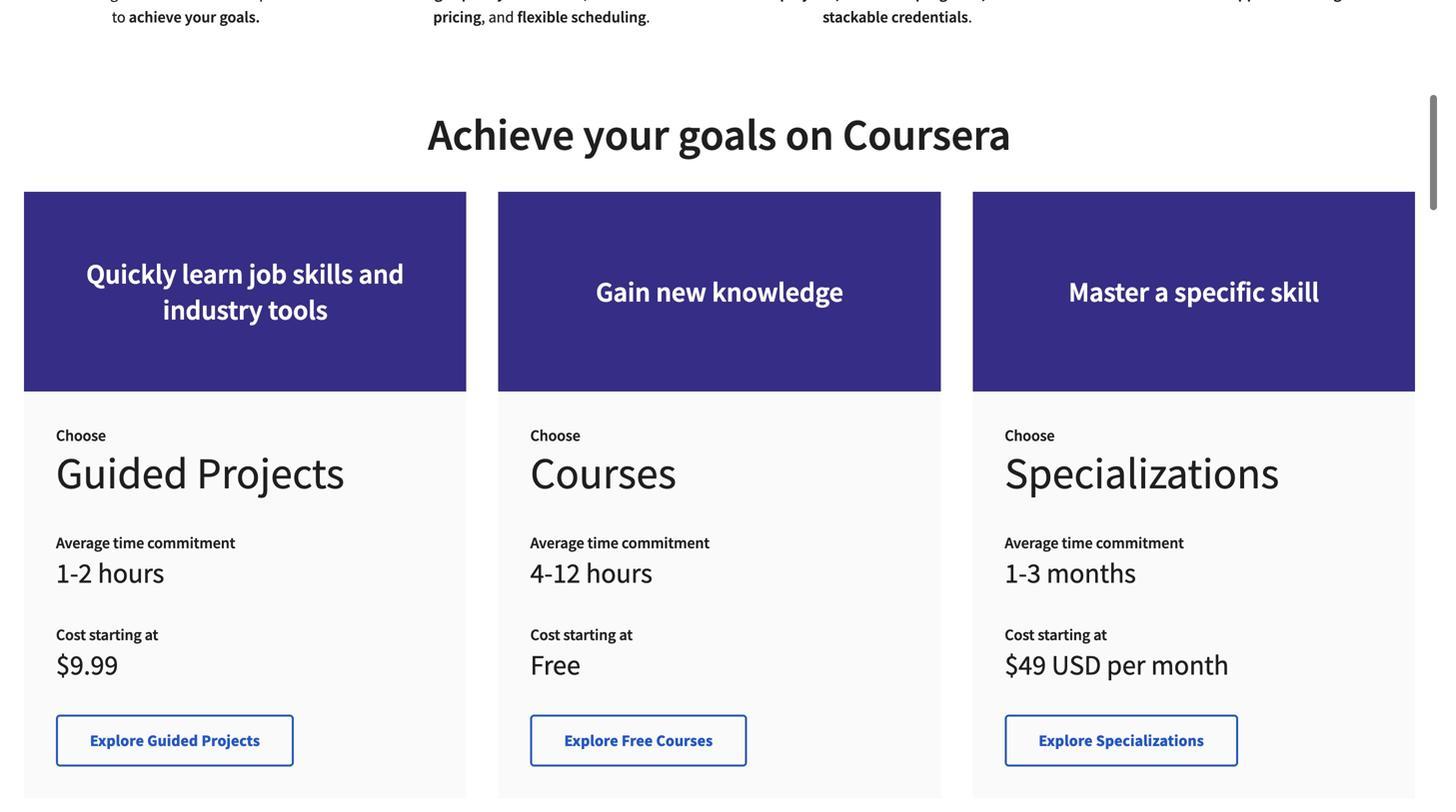 Task type: describe. For each thing, give the bounding box(es) containing it.
explore free courses button
[[530, 714, 747, 766]]

skill
[[1271, 274, 1319, 309]]

free inside button
[[622, 730, 653, 750]]

explore specializations link
[[1005, 714, 1238, 766]]

and inside quickly learn job skills and industry tools
[[359, 256, 404, 291]]

time for guided
[[113, 532, 144, 552]]

average for specializations
[[1005, 532, 1059, 552]]

your for achieve
[[185, 6, 216, 26]]

flexible
[[517, 6, 568, 26]]

explore specializations button
[[1005, 714, 1238, 766]]

months
[[1047, 555, 1136, 590]]

specializations for explore specializations
[[1096, 730, 1204, 750]]

1- for guided
[[56, 555, 78, 590]]

explore guided projects button
[[56, 714, 294, 766]]

specific
[[1175, 274, 1265, 309]]

usd
[[1052, 647, 1101, 682]]

cost for specializations
[[1005, 624, 1035, 644]]

achieve
[[428, 105, 574, 161]]

average time commitment 1-2 hours
[[56, 532, 235, 590]]

scheduling
[[571, 6, 646, 26]]

4-
[[530, 555, 553, 590]]

commitment for courses
[[622, 532, 710, 552]]

explore for guided projects
[[90, 730, 144, 750]]

$49
[[1005, 647, 1046, 682]]

average for guided projects
[[56, 532, 110, 552]]

projects for explore guided projects
[[202, 730, 260, 750]]

master a specific skill
[[1069, 274, 1319, 309]]

gain new knowledge
[[596, 274, 843, 309]]

explore guided projects
[[90, 730, 260, 750]]

month
[[1151, 647, 1229, 682]]

2
[[78, 555, 92, 590]]

time for courses
[[587, 532, 619, 552]]

stackable
[[823, 6, 888, 26]]

cost starting at $9.99
[[56, 624, 158, 682]]

courses inside explore free courses button
[[656, 730, 713, 750]]

choose for guided projects
[[56, 425, 106, 445]]

choose courses
[[530, 425, 676, 500]]

your for achieve
[[583, 105, 669, 161]]

average time commitment 4-12 hours
[[530, 532, 710, 590]]

new
[[656, 274, 707, 309]]

at for specializations
[[1094, 624, 1107, 644]]

choose guided projects
[[56, 425, 344, 500]]

cost for guided projects
[[56, 624, 86, 644]]

12
[[553, 555, 580, 590]]

starting for specializations
[[1038, 624, 1091, 644]]

average time commitment 1-3 months
[[1005, 532, 1184, 590]]

free inside cost starting at free
[[530, 647, 580, 682]]

0 vertical spatial and
[[488, 6, 514, 26]]

a
[[1155, 274, 1169, 309]]

cost starting at $49 usd per month
[[1005, 624, 1229, 682]]

master
[[1069, 274, 1149, 309]]

explore guided projects link
[[56, 714, 294, 766]]

per
[[1107, 647, 1146, 682]]



Task type: locate. For each thing, give the bounding box(es) containing it.
1 commitment from the left
[[147, 532, 235, 552]]

guided
[[56, 445, 188, 500], [147, 730, 198, 750]]

starting for guided projects
[[89, 624, 142, 644]]

choose specializations
[[1005, 425, 1279, 500]]

2 horizontal spatial at
[[1094, 624, 1107, 644]]

1 vertical spatial courses
[[656, 730, 713, 750]]

commitment for specializations
[[1096, 532, 1184, 552]]

hours right 12
[[586, 555, 652, 590]]

, and flexible scheduling .
[[481, 6, 650, 26]]

2 at from the left
[[619, 624, 633, 644]]

1 hours from the left
[[98, 555, 164, 590]]

hours for guided
[[98, 555, 164, 590]]

starting inside cost starting at free
[[563, 624, 616, 644]]

time inside average time commitment 1-2 hours
[[113, 532, 144, 552]]

courses
[[530, 445, 676, 500], [656, 730, 713, 750]]

at inside cost starting at free
[[619, 624, 633, 644]]

2 cost from the left
[[530, 624, 560, 644]]

skills
[[292, 256, 353, 291]]

2 horizontal spatial time
[[1062, 532, 1093, 552]]

1 vertical spatial free
[[622, 730, 653, 750]]

1 choose from the left
[[56, 425, 106, 445]]

0 horizontal spatial at
[[145, 624, 158, 644]]

specializations inside 'button'
[[1096, 730, 1204, 750]]

0 horizontal spatial cost
[[56, 624, 86, 644]]

1 horizontal spatial .
[[968, 6, 972, 26]]

your
[[185, 6, 216, 26], [583, 105, 669, 161]]

commitment inside average time commitment 1-2 hours
[[147, 532, 235, 552]]

1 horizontal spatial starting
[[563, 624, 616, 644]]

0 horizontal spatial commitment
[[147, 532, 235, 552]]

,
[[481, 6, 485, 26]]

achieve your goals.
[[129, 6, 260, 26]]

1 vertical spatial guided
[[147, 730, 198, 750]]

average inside average time commitment 1-2 hours
[[56, 532, 110, 552]]

1-
[[56, 555, 78, 590], [1005, 555, 1027, 590]]

3 starting from the left
[[1038, 624, 1091, 644]]

2 horizontal spatial starting
[[1038, 624, 1091, 644]]

free
[[530, 647, 580, 682], [622, 730, 653, 750]]

0 vertical spatial free
[[530, 647, 580, 682]]

cost for courses
[[530, 624, 560, 644]]

average up 12
[[530, 532, 584, 552]]

starting inside cost starting at $49 usd per month
[[1038, 624, 1091, 644]]

starting up $9.99
[[89, 624, 142, 644]]

hours inside average time commitment 1-2 hours
[[98, 555, 164, 590]]

starting for courses
[[563, 624, 616, 644]]

3 commitment from the left
[[1096, 532, 1184, 552]]

1 1- from the left
[[56, 555, 78, 590]]

2 average from the left
[[530, 532, 584, 552]]

explore specializations
[[1039, 730, 1204, 750]]

0 vertical spatial guided
[[56, 445, 188, 500]]

2 horizontal spatial average
[[1005, 532, 1059, 552]]

at inside cost starting at $9.99
[[145, 624, 158, 644]]

commitment
[[147, 532, 235, 552], [622, 532, 710, 552], [1096, 532, 1184, 552]]

1 horizontal spatial cost
[[530, 624, 560, 644]]

0 horizontal spatial choose
[[56, 425, 106, 445]]

3 average from the left
[[1005, 532, 1059, 552]]

guided for explore guided projects
[[147, 730, 198, 750]]

$9.99
[[56, 647, 118, 682]]

stackable credentials .
[[823, 6, 972, 26]]

specializations for choose specializations
[[1005, 445, 1279, 500]]

0 vertical spatial specializations
[[1005, 445, 1279, 500]]

hours
[[98, 555, 164, 590], [586, 555, 652, 590]]

on
[[785, 105, 834, 161]]

affordable pricing
[[433, 0, 662, 26]]

time inside the average time commitment 4-12 hours
[[587, 532, 619, 552]]

and right "skills"
[[359, 256, 404, 291]]

explore inside 'button'
[[1039, 730, 1093, 750]]

specializations
[[1005, 445, 1279, 500], [1096, 730, 1204, 750]]

at down average time commitment 1-2 hours at the left bottom
[[145, 624, 158, 644]]

choose
[[56, 425, 106, 445], [530, 425, 580, 445], [1005, 425, 1055, 445]]

0 vertical spatial courses
[[530, 445, 676, 500]]

0 horizontal spatial starting
[[89, 624, 142, 644]]

2 time from the left
[[587, 532, 619, 552]]

tools
[[268, 292, 328, 327]]

cost inside cost starting at free
[[530, 624, 560, 644]]

projects inside "choose guided projects"
[[197, 445, 344, 500]]

quickly learn job skills and industry tools
[[86, 256, 404, 327]]

1 vertical spatial projects
[[202, 730, 260, 750]]

average inside the average time commitment 4-12 hours
[[530, 532, 584, 552]]

2 horizontal spatial commitment
[[1096, 532, 1184, 552]]

0 vertical spatial your
[[185, 6, 216, 26]]

at down the average time commitment 4-12 hours at the bottom left of page
[[619, 624, 633, 644]]

projects inside "explore guided projects" button
[[202, 730, 260, 750]]

1 at from the left
[[145, 624, 158, 644]]

1 starting from the left
[[89, 624, 142, 644]]

explore
[[90, 730, 144, 750], [564, 730, 618, 750], [1039, 730, 1093, 750]]

average
[[56, 532, 110, 552], [530, 532, 584, 552], [1005, 532, 1059, 552]]

average up 2
[[56, 532, 110, 552]]

at inside cost starting at $49 usd per month
[[1094, 624, 1107, 644]]

.
[[646, 6, 650, 26], [968, 6, 972, 26]]

gain
[[596, 274, 651, 309]]

1- up cost starting at $9.99
[[56, 555, 78, 590]]

1 horizontal spatial and
[[488, 6, 514, 26]]

3 explore from the left
[[1039, 730, 1093, 750]]

average inside average time commitment 1-3 months
[[1005, 532, 1059, 552]]

choose inside choose courses
[[530, 425, 580, 445]]

credentials
[[892, 6, 968, 26]]

at for courses
[[619, 624, 633, 644]]

1 vertical spatial your
[[583, 105, 669, 161]]

1 horizontal spatial at
[[619, 624, 633, 644]]

1 horizontal spatial average
[[530, 532, 584, 552]]

coursera
[[843, 105, 1011, 161]]

2 choose from the left
[[530, 425, 580, 445]]

starting inside cost starting at $9.99
[[89, 624, 142, 644]]

1- for specializations
[[1005, 555, 1027, 590]]

time inside average time commitment 1-3 months
[[1062, 532, 1093, 552]]

3 time from the left
[[1062, 532, 1093, 552]]

achieve
[[129, 6, 182, 26]]

goals
[[678, 105, 777, 161]]

hours inside the average time commitment 4-12 hours
[[586, 555, 652, 590]]

explore free courses link
[[530, 714, 747, 766]]

1 horizontal spatial explore
[[564, 730, 618, 750]]

explore down usd
[[1039, 730, 1093, 750]]

cost
[[56, 624, 86, 644], [530, 624, 560, 644], [1005, 624, 1035, 644]]

1- inside average time commitment 1-2 hours
[[56, 555, 78, 590]]

0 horizontal spatial your
[[185, 6, 216, 26]]

0 horizontal spatial explore
[[90, 730, 144, 750]]

average up 3
[[1005, 532, 1059, 552]]

job
[[249, 256, 287, 291]]

guided inside button
[[147, 730, 198, 750]]

at for guided
[[145, 624, 158, 644]]

starting down 12
[[563, 624, 616, 644]]

2 horizontal spatial explore
[[1039, 730, 1093, 750]]

choose for specializations
[[1005, 425, 1055, 445]]

0 horizontal spatial time
[[113, 532, 144, 552]]

commitment for guided
[[147, 532, 235, 552]]

1 horizontal spatial your
[[583, 105, 669, 161]]

cost up $49 on the bottom right of the page
[[1005, 624, 1035, 644]]

hours right 2
[[98, 555, 164, 590]]

2 1- from the left
[[1005, 555, 1027, 590]]

time
[[113, 532, 144, 552], [587, 532, 619, 552], [1062, 532, 1093, 552]]

achieve your goals on coursera
[[428, 105, 1011, 161]]

choose inside choose specializations
[[1005, 425, 1055, 445]]

hours for courses
[[586, 555, 652, 590]]

cost inside cost starting at $49 usd per month
[[1005, 624, 1035, 644]]

1 average from the left
[[56, 532, 110, 552]]

guided for choose guided projects
[[56, 445, 188, 500]]

0 vertical spatial projects
[[197, 445, 344, 500]]

quickly
[[86, 256, 176, 291]]

1- left months
[[1005, 555, 1027, 590]]

and right ,
[[488, 6, 514, 26]]

2 . from the left
[[968, 6, 972, 26]]

cost starting at free
[[530, 624, 633, 682]]

starting up usd
[[1038, 624, 1091, 644]]

1 horizontal spatial choose
[[530, 425, 580, 445]]

industry
[[163, 292, 263, 327]]

1 horizontal spatial time
[[587, 532, 619, 552]]

1- inside average time commitment 1-3 months
[[1005, 555, 1027, 590]]

affordable
[[591, 0, 662, 2]]

1 . from the left
[[646, 6, 650, 26]]

choose inside "choose guided projects"
[[56, 425, 106, 445]]

0 horizontal spatial average
[[56, 532, 110, 552]]

learn
[[182, 256, 243, 291]]

cost up $9.99
[[56, 624, 86, 644]]

at up usd
[[1094, 624, 1107, 644]]

3 cost from the left
[[1005, 624, 1035, 644]]

3
[[1027, 555, 1041, 590]]

2 explore from the left
[[564, 730, 618, 750]]

1 horizontal spatial commitment
[[622, 532, 710, 552]]

pricing
[[433, 6, 481, 26]]

1 time from the left
[[113, 532, 144, 552]]

explore down cost starting at free
[[564, 730, 618, 750]]

commitment inside the average time commitment 4-12 hours
[[622, 532, 710, 552]]

and
[[488, 6, 514, 26], [359, 256, 404, 291]]

cost inside cost starting at $9.99
[[56, 624, 86, 644]]

projects for choose guided projects
[[197, 445, 344, 500]]

time for specializations
[[1062, 532, 1093, 552]]

starting
[[89, 624, 142, 644], [563, 624, 616, 644], [1038, 624, 1091, 644]]

2 horizontal spatial choose
[[1005, 425, 1055, 445]]

3 choose from the left
[[1005, 425, 1055, 445]]

average for courses
[[530, 532, 584, 552]]

2 hours from the left
[[586, 555, 652, 590]]

2 horizontal spatial cost
[[1005, 624, 1035, 644]]

explore down $9.99
[[90, 730, 144, 750]]

0 horizontal spatial .
[[646, 6, 650, 26]]

1 vertical spatial and
[[359, 256, 404, 291]]

choose for courses
[[530, 425, 580, 445]]

1 cost from the left
[[56, 624, 86, 644]]

1 explore from the left
[[90, 730, 144, 750]]

1 vertical spatial specializations
[[1096, 730, 1204, 750]]

at
[[145, 624, 158, 644], [619, 624, 633, 644], [1094, 624, 1107, 644]]

1 horizontal spatial free
[[622, 730, 653, 750]]

0 horizontal spatial 1-
[[56, 555, 78, 590]]

explore for specializations
[[1039, 730, 1093, 750]]

0 horizontal spatial and
[[359, 256, 404, 291]]

cost down 4-
[[530, 624, 560, 644]]

knowledge
[[712, 274, 843, 309]]

2 commitment from the left
[[622, 532, 710, 552]]

explore for courses
[[564, 730, 618, 750]]

3 at from the left
[[1094, 624, 1107, 644]]

explore free courses
[[564, 730, 713, 750]]

commitment inside average time commitment 1-3 months
[[1096, 532, 1184, 552]]

1 horizontal spatial 1-
[[1005, 555, 1027, 590]]

2 starting from the left
[[563, 624, 616, 644]]

guided inside "choose guided projects"
[[56, 445, 188, 500]]

1 horizontal spatial hours
[[586, 555, 652, 590]]

goals.
[[220, 6, 260, 26]]

projects
[[197, 445, 344, 500], [202, 730, 260, 750]]

0 horizontal spatial hours
[[98, 555, 164, 590]]

0 horizontal spatial free
[[530, 647, 580, 682]]



Task type: vqa. For each thing, say whether or not it's contained in the screenshot.
right '.'
yes



